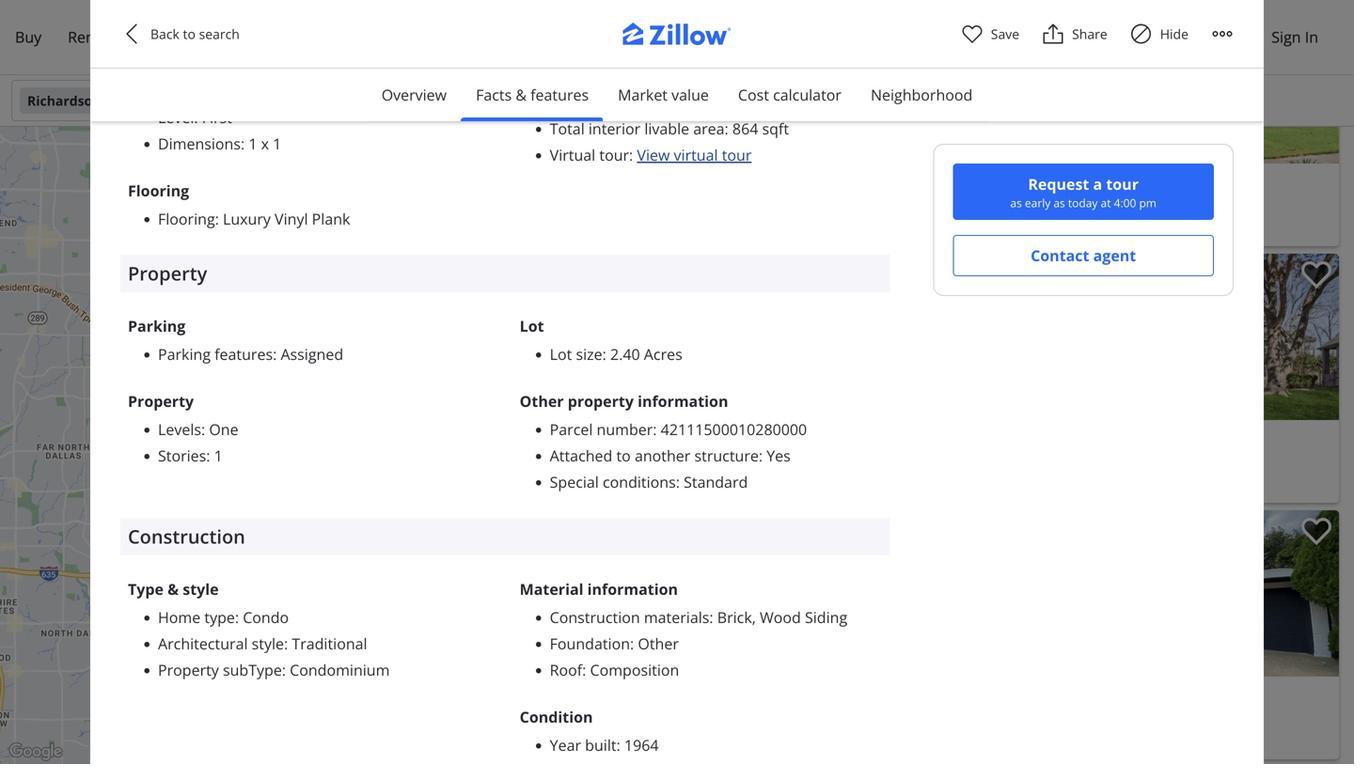 Task type: vqa. For each thing, say whether or not it's contained in the screenshot.
number
yes



Task type: describe. For each thing, give the bounding box(es) containing it.
parking parking features : assigned
[[128, 316, 343, 364]]

rent
[[68, 27, 100, 47]]

special
[[550, 472, 599, 492]]

condominium
[[290, 660, 390, 680]]

save this home image for $169,990
[[960, 261, 990, 289]]

levels
[[158, 419, 201, 439]]

weatherred
[[708, 475, 781, 493]]

$369,000
[[209, 422, 289, 448]]

save this home button for property images, use arrow keys to navigate, image 1 of 40 group
[[1286, 0, 1339, 50]]

4 for 4 ba
[[1060, 196, 1068, 214]]

455k link
[[214, 551, 251, 568]]

sqft for 4,000 sqft
[[1138, 196, 1161, 214]]

property images, use arrow keys to navigate, image 1 of 37 group
[[1005, 254, 1339, 425]]

view virtual tour link
[[637, 145, 752, 165]]

1 vertical spatial parking
[[158, 344, 211, 364]]

save this home image for topmost the property images, use arrow keys to navigate, image 1 of 27 group
[[960, 5, 990, 32]]

today
[[1068, 195, 1098, 211]]

2 for 2 ba
[[719, 453, 726, 471]]

year
[[550, 735, 581, 755]]

sqft for 864 sqft
[[785, 453, 809, 471]]

help link
[[1198, 16, 1257, 59]]

1 vertical spatial save this home image
[[1302, 261, 1332, 289]]

4,000
[[1101, 196, 1134, 214]]

other for total
[[520, 90, 564, 110]]

982 s weatherred dr #c, richardson, tx 75080
[[671, 475, 958, 493]]

982 s weatherred dr #c, richardson, tx 75080 link
[[671, 473, 990, 496]]

save this home image for property images, use arrow keys to navigate, image 1 of 39 group
[[1302, 518, 1332, 546]]

hide
[[1160, 25, 1189, 43]]

condition
[[520, 707, 593, 727]]

42111500010280000
[[661, 419, 807, 439]]

sell
[[127, 27, 151, 47]]

yes
[[767, 446, 791, 466]]

one
[[209, 419, 238, 439]]

other interior features total interior livable area : 864 sqft virtual tour : view virtual tour
[[520, 90, 789, 165]]

boundary
[[532, 152, 596, 170]]

to inside other property information parcel number : 42111500010280000 attached to another structure : yes special conditions : standard
[[616, 446, 631, 466]]

advertise
[[1117, 27, 1183, 47]]

1 vertical spatial flooring
[[158, 209, 215, 229]]

sign in link
[[1258, 16, 1332, 59]]

zillow logo image
[[602, 23, 752, 55]]

information inside material information construction materials : brick, wood siding foundation : other roof : composition
[[587, 579, 678, 599]]

ba for 4 ba
[[1071, 196, 1087, 214]]

sign in
[[1272, 27, 1318, 47]]

contact agent
[[1031, 245, 1136, 266]]

assigned
[[281, 344, 343, 364]]

condo
[[243, 607, 289, 628]]

s
[[697, 475, 705, 493]]

save this home button for topmost the property images, use arrow keys to navigate, image 1 of 27 group
[[945, 0, 998, 50]]

another
[[635, 446, 691, 466]]

overview button
[[366, 69, 462, 121]]

home inside type & style home type : condo architectural style : traditional property subtype : condominium
[[158, 607, 201, 628]]

back to search link
[[120, 23, 261, 45]]

2 horizontal spatial 1
[[273, 133, 281, 154]]

market value button
[[603, 69, 724, 121]]

other for parcel
[[520, 391, 564, 411]]

remove
[[476, 152, 529, 170]]

3 chevron down image from the left
[[673, 93, 688, 108]]

2 horizontal spatial tx
[[1197, 219, 1212, 237]]

1129
[[1013, 219, 1043, 237]]

remove boundary button
[[459, 142, 634, 180]]

plus image
[[603, 670, 623, 690]]

roof
[[550, 660, 582, 680]]

$1,389,999
[[1013, 169, 1110, 195]]

manage rentals
[[979, 27, 1091, 47]]

1 as from the left
[[1010, 195, 1022, 211]]

sat.
[[1057, 263, 1078, 278]]

granite
[[718, 21, 770, 41]]

conditions
[[603, 472, 676, 492]]

$169,990
[[671, 426, 752, 452]]

luxury
[[223, 209, 271, 229]]

remove boundary
[[476, 152, 596, 170]]

sale
[[1236, 196, 1261, 214]]

level
[[158, 107, 194, 127]]

facts & features button
[[461, 69, 604, 121]]

share
[[1072, 25, 1108, 43]]

0 vertical spatial to
[[183, 25, 196, 43]]

864 sqft
[[759, 453, 809, 471]]

melrose
[[1046, 219, 1096, 237]]

chevron right image for property images, use arrow keys to navigate, image 1 of 40 group's save this home button
[[1307, 69, 1330, 92]]

0 horizontal spatial construction
[[128, 524, 245, 550]]

number
[[597, 419, 653, 439]]

2 ba
[[719, 453, 745, 471]]

loans
[[224, 27, 265, 47]]

hide image
[[1130, 23, 1153, 45]]

calculator
[[773, 85, 842, 105]]

4,000 sqft
[[1101, 196, 1161, 214]]

: inside parking parking features : assigned
[[273, 344, 277, 364]]

open: sat. 12-2pm
[[1020, 263, 1122, 278]]

property images, use arrow keys to navigate, image 1 of 27 group inside map region
[[0, 250, 739, 419]]

heart image
[[961, 23, 983, 45]]

1 horizontal spatial tour
[[722, 145, 752, 165]]

1129 melrose dr, richardson, tx 75080 link
[[1013, 216, 1332, 239]]

overview
[[382, 85, 447, 105]]

save this home image for $1,389,999
[[1302, 5, 1332, 32]]

back to search
[[150, 25, 240, 43]]

google image
[[5, 740, 67, 765]]

construction inside material information construction materials : brick, wood siding foundation : other roof : composition
[[550, 607, 640, 628]]

a
[[1093, 174, 1102, 194]]

features for parking
[[215, 344, 273, 364]]

brick,
[[717, 607, 756, 628]]

1 vertical spatial lot
[[550, 344, 572, 364]]

& for facts
[[516, 85, 527, 105]]

1 dimensions from the top
[[158, 32, 241, 52]]

tx inside filters element
[[104, 92, 121, 110]]

1209 creekwood dr, garland, tx 75044 image
[[1005, 254, 1339, 420]]

in
[[640, 21, 653, 41]]

property for property levels : one stories : 1
[[128, 391, 194, 411]]

map region
[[0, 119, 837, 765]]

1 chevron down image from the left
[[377, 93, 392, 108]]

0 vertical spatial property images, use arrow keys to navigate, image 1 of 27 group
[[664, 0, 998, 168]]

neighborhood button
[[856, 69, 988, 121]]

lot lot size : 2.40 acres
[[520, 316, 682, 364]]

tour inside request a tour as early as today at 4:00 pm
[[1106, 174, 1139, 194]]

material
[[520, 579, 584, 599]]

1 horizontal spatial richardson,
[[1121, 219, 1193, 237]]

manage
[[979, 27, 1035, 47]]

& for type
[[167, 579, 179, 599]]

save this home button for "property images, use arrow keys to navigate, image 1 of 13" group
[[945, 254, 998, 307]]

315k link
[[210, 347, 247, 364]]

dimensions :
[[158, 32, 249, 52]]

bds for 2 bds
[[682, 453, 705, 471]]

: inside flooring flooring : luxury vinyl plank
[[215, 209, 219, 229]]

vinyl
[[275, 209, 308, 229]]

4 for 4 bds
[[1013, 196, 1020, 214]]

lighting
[[819, 0, 875, 18]]

property images, use arrow keys to navigate, image 1 of 21 group
[[664, 511, 998, 681]]

0 horizontal spatial style
[[183, 579, 219, 599]]

0 horizontal spatial tour
[[599, 145, 629, 165]]

minus image
[[603, 719, 623, 739]]

stories
[[158, 446, 206, 466]]

decorative/designer lighting fixtures, eat-in kitchen, granite counters, open floorplan
[[550, 0, 884, 63]]

more image
[[1211, 23, 1234, 45]]

property images, use arrow keys to navigate, image 1 of 39 group
[[1005, 511, 1339, 681]]

cost calculator button
[[723, 69, 857, 121]]

contact agent button
[[953, 235, 1214, 276]]

attached
[[550, 446, 613, 466]]

chevron left image for $1,389,999
[[1015, 69, 1037, 92]]

plank
[[312, 209, 350, 229]]

pm
[[1139, 195, 1157, 211]]



Task type: locate. For each thing, give the bounding box(es) containing it.
save this home image left open:
[[960, 261, 990, 289]]

0 vertical spatial save this home image
[[960, 5, 990, 32]]

property inside property levels : one stories : 1
[[128, 391, 194, 411]]

1 horizontal spatial features
[[531, 85, 589, 105]]

facts & features
[[476, 85, 589, 105]]

864 down cost
[[732, 118, 758, 139]]

contact
[[1031, 245, 1089, 266]]

1129 melrose dr, richardson, tx 75080
[[1013, 219, 1253, 237]]

1 horizontal spatial 4
[[1060, 196, 1068, 214]]

fixtures,
[[550, 21, 610, 41]]

chevron left image inside "property images, use arrow keys to navigate, image 1 of 13" group
[[673, 326, 696, 348]]

bds up "s"
[[682, 453, 705, 471]]

sell link
[[113, 16, 164, 59]]

1 horizontal spatial 550k link
[[507, 325, 545, 342]]

features for interior
[[629, 90, 693, 110]]

sqft
[[762, 118, 789, 139], [1138, 196, 1161, 214], [785, 453, 809, 471]]

982 s weatherred dr #c, richardson, tx 75080 image
[[664, 254, 998, 420]]

property images, use arrow keys to navigate, image 1 of 13 group
[[664, 254, 998, 425]]

save this home image
[[1302, 5, 1332, 32], [960, 261, 990, 289]]

as down request
[[1054, 195, 1065, 211]]

livable
[[644, 118, 689, 139]]

2 vertical spatial save this home image
[[1302, 518, 1332, 546]]

rent link
[[55, 16, 113, 59]]

sqft left -
[[1138, 196, 1161, 214]]

0 horizontal spatial richardson,
[[827, 475, 899, 493]]

chevron left image up the materials
[[673, 583, 696, 605]]

4 chevron down image from the left
[[933, 93, 948, 108]]

0 vertical spatial flooring
[[128, 180, 189, 201]]

1 vertical spatial ba
[[730, 453, 745, 471]]

type
[[204, 607, 235, 628]]

0 vertical spatial interior
[[568, 90, 625, 110]]

chevron right image inside property images, use arrow keys to navigate, image 1 of 39 group
[[1307, 583, 1330, 605]]

#c,
[[803, 475, 823, 493]]

1 horizontal spatial bds
[[682, 453, 705, 471]]

ba up the "weatherred"
[[730, 453, 745, 471]]

market
[[618, 85, 668, 105]]

skip link list tab list
[[366, 69, 988, 122]]

1 vertical spatial save this home image
[[960, 261, 990, 289]]

other inside material information construction materials : brick, wood siding foundation : other roof : composition
[[638, 634, 679, 654]]

315k
[[217, 348, 241, 363]]

1 vertical spatial sqft
[[1138, 196, 1161, 214]]

kitchen,
[[657, 21, 714, 41]]

1 horizontal spatial 1
[[249, 133, 257, 154]]

house
[[1172, 196, 1212, 214]]

flooring down level on the top of the page
[[128, 180, 189, 201]]

bds
[[1024, 196, 1046, 214], [220, 449, 242, 467], [682, 453, 705, 471]]

1 right x
[[273, 133, 281, 154]]

other inside the other interior features total interior livable area : 864 sqft virtual tour : view virtual tour
[[520, 90, 564, 110]]

other inside other property information parcel number : 42111500010280000 attached to another structure : yes special conditions : standard
[[520, 391, 564, 411]]

1129 melrose dr, richardson, tx 75080 image
[[1005, 0, 1339, 164]]

0 horizontal spatial 2
[[671, 453, 679, 471]]

2 chevron down image from the left
[[496, 93, 512, 108]]

property images, use arrow keys to navigate, image 1 of 27 group
[[664, 0, 998, 168], [0, 250, 739, 419]]

property
[[568, 391, 634, 411]]

home loans link
[[164, 16, 278, 59]]

early
[[1025, 195, 1051, 211]]

0 horizontal spatial features
[[215, 344, 273, 364]]

0 vertical spatial 864
[[732, 118, 758, 139]]

size
[[576, 344, 602, 364]]

2 horizontal spatial bds
[[1024, 196, 1046, 214]]

traditional
[[292, 634, 367, 654]]

0 horizontal spatial 4
[[1013, 196, 1020, 214]]

864 up the "weatherred"
[[759, 453, 782, 471]]

advertise link
[[1104, 16, 1196, 59]]

richardson, inside 'link'
[[827, 475, 899, 493]]

0 vertical spatial ba
[[1071, 196, 1087, 214]]

$369,000 3 bds
[[209, 422, 289, 467]]

to down number
[[616, 446, 631, 466]]

0 horizontal spatial 1
[[214, 446, 223, 466]]

chevron down image
[[819, 93, 834, 108], [556, 725, 569, 738]]

206 trailridge dr, richardson, tx 75081 image
[[664, 0, 998, 164], [201, 250, 470, 416], [470, 250, 739, 416]]

1 vertical spatial interior
[[589, 118, 641, 139]]

0 vertical spatial chevron left image
[[120, 23, 143, 45]]

richardson
[[27, 92, 101, 110]]

0 vertical spatial 550k
[[514, 327, 538, 341]]

x
[[261, 133, 269, 154]]

open
[[846, 21, 884, 41]]

chevron left image for $169,990
[[673, 326, 696, 348]]

4 left early at the right of page
[[1013, 196, 1020, 214]]

1 horizontal spatial ba
[[1071, 196, 1087, 214]]

1 horizontal spatial chevron down image
[[819, 93, 834, 108]]

other down the materials
[[638, 634, 679, 654]]

other property information parcel number : 42111500010280000 attached to another structure : yes special conditions : standard
[[520, 391, 807, 492]]

1 vertical spatial property images, use arrow keys to navigate, image 1 of 27 group
[[0, 250, 739, 419]]

tx inside 'link'
[[902, 475, 917, 493]]

1 vertical spatial property
[[128, 391, 194, 411]]

architectural
[[158, 634, 248, 654]]

1 horizontal spatial 2
[[719, 453, 726, 471]]

0 horizontal spatial ba
[[730, 453, 745, 471]]

parcel
[[550, 419, 593, 439]]

1 horizontal spatial construction
[[550, 607, 640, 628]]

0 horizontal spatial 550k
[[208, 514, 232, 528]]

1 horizontal spatial 75080
[[1215, 219, 1253, 237]]

built
[[585, 735, 616, 755]]

close image
[[604, 154, 617, 167]]

richardson, down -
[[1121, 219, 1193, 237]]

save this home image
[[960, 5, 990, 32], [1302, 261, 1332, 289], [1302, 518, 1332, 546]]

cost calculator
[[738, 85, 842, 105]]

& right type
[[167, 579, 179, 599]]

575k
[[197, 447, 221, 461]]

0 vertical spatial 75080
[[1215, 219, 1253, 237]]

2 horizontal spatial features
[[629, 90, 693, 110]]

0 vertical spatial parking
[[128, 316, 186, 336]]

0 vertical spatial lot
[[520, 316, 544, 336]]

1 horizontal spatial 864
[[759, 453, 782, 471]]

4 left the today
[[1060, 196, 1068, 214]]

home loans
[[177, 27, 265, 47]]

structure
[[694, 446, 759, 466]]

save button
[[961, 23, 1019, 45]]

3
[[209, 449, 216, 467]]

search
[[199, 25, 240, 43]]

rentals
[[1039, 27, 1091, 47]]

0 horizontal spatial 550k link
[[202, 513, 239, 530]]

1 vertical spatial home
[[158, 607, 201, 628]]

1 vertical spatial &
[[167, 579, 179, 599]]

chevron left image inside the property images, use arrow keys to navigate, image 1 of 21 group
[[673, 583, 696, 605]]

flooring flooring : luxury vinyl plank
[[128, 180, 350, 229]]

at
[[1101, 195, 1111, 211]]

1 vertical spatial dimensions
[[158, 133, 241, 154]]

0 horizontal spatial bds
[[220, 449, 242, 467]]

total
[[550, 118, 585, 139]]

1 inside property levels : one stories : 1
[[214, 446, 223, 466]]

0 vertical spatial 550k link
[[507, 325, 545, 342]]

2 4 from the left
[[1060, 196, 1068, 214]]

4 ba
[[1060, 196, 1087, 214]]

decorative/designer
[[672, 0, 815, 18]]

information inside other property information parcel number : 42111500010280000 attached to another structure : yes special conditions : standard
[[638, 391, 728, 411]]

tour down area
[[722, 145, 752, 165]]

chevron right image
[[966, 69, 988, 92], [1307, 69, 1330, 92], [1307, 583, 1330, 605]]

0 horizontal spatial chevron left image
[[120, 23, 143, 45]]

acres
[[644, 344, 682, 364]]

style
[[183, 579, 219, 599], [252, 634, 284, 654]]

bds up 1129
[[1024, 196, 1046, 214]]

: inside lot lot size : 2.40 acres
[[602, 344, 606, 364]]

back
[[150, 25, 180, 43]]

agent
[[1093, 245, 1136, 266]]

1 horizontal spatial save this home image
[[1302, 5, 1332, 32]]

view
[[637, 145, 670, 165]]

0 vertical spatial construction
[[128, 524, 245, 550]]

style up type
[[183, 579, 219, 599]]

1 down the one
[[214, 446, 223, 466]]

0 vertical spatial sqft
[[762, 118, 789, 139]]

2
[[671, 453, 679, 471], [719, 453, 726, 471]]

other up "total"
[[520, 90, 564, 110]]

550k
[[514, 327, 538, 341], [208, 514, 232, 528]]

chevron down image left built
[[556, 725, 569, 738]]

buy
[[15, 27, 42, 47]]

filters element
[[0, 75, 1354, 127]]

1 horizontal spatial 550k
[[514, 327, 538, 341]]

tx
[[104, 92, 121, 110], [1197, 219, 1212, 237], [902, 475, 917, 493]]

to right back
[[183, 25, 196, 43]]

1 vertical spatial chevron down image
[[556, 725, 569, 738]]

sqft down 'cost calculator'
[[762, 118, 789, 139]]

2 vertical spatial tx
[[902, 475, 917, 493]]

property inside type & style home type : condo architectural style : traditional property subtype : condominium
[[158, 660, 219, 680]]

as
[[1010, 195, 1022, 211], [1054, 195, 1065, 211]]

home inside the main 'navigation'
[[177, 27, 220, 47]]

tour up 4:00
[[1106, 174, 1139, 194]]

1 vertical spatial other
[[520, 391, 564, 411]]

1 vertical spatial tx
[[1197, 219, 1212, 237]]

0 vertical spatial &
[[516, 85, 527, 105]]

1 horizontal spatial tx
[[902, 475, 917, 493]]

2 2 from the left
[[719, 453, 726, 471]]

2 for 2 bds
[[671, 453, 679, 471]]

2 up standard
[[719, 453, 726, 471]]

chevron down image down counters,
[[819, 93, 834, 108]]

1 2 from the left
[[671, 453, 679, 471]]

1 vertical spatial chevron left image
[[673, 583, 696, 605]]

1 horizontal spatial lot
[[550, 344, 572, 364]]

sqft up dr
[[785, 453, 809, 471]]

2 as from the left
[[1054, 195, 1065, 211]]

0 vertical spatial save this home image
[[1302, 5, 1332, 32]]

1 vertical spatial information
[[587, 579, 678, 599]]

0 vertical spatial home
[[177, 27, 220, 47]]

0 horizontal spatial save this home image
[[960, 261, 990, 289]]

tour
[[599, 145, 629, 165], [722, 145, 752, 165], [1106, 174, 1139, 194]]

-
[[1165, 196, 1169, 214]]

75080
[[1215, 219, 1253, 237], [921, 475, 958, 493]]

chevron down image
[[377, 93, 392, 108], [496, 93, 512, 108], [673, 93, 688, 108], [933, 93, 948, 108]]

property images, use arrow keys to navigate, image 1 of 40 group
[[1005, 0, 1339, 168]]

material information construction materials : brick, wood siding foundation : other roof : composition
[[520, 579, 847, 680]]

0 horizontal spatial chevron down image
[[556, 725, 569, 738]]

2 horizontal spatial tour
[[1106, 174, 1139, 194]]

siding
[[805, 607, 847, 628]]

0 vertical spatial style
[[183, 579, 219, 599]]

interior up "total"
[[568, 90, 625, 110]]

information up $169,990
[[638, 391, 728, 411]]

1 vertical spatial 550k link
[[202, 513, 239, 530]]

1 vertical spatial to
[[616, 446, 631, 466]]

1 vertical spatial 864
[[759, 453, 782, 471]]

construction up 455k on the bottom
[[128, 524, 245, 550]]

1 horizontal spatial chevron left image
[[673, 583, 696, 605]]

864 inside the other interior features total interior livable area : 864 sqft virtual tour : view virtual tour
[[732, 118, 758, 139]]

ba
[[1071, 196, 1087, 214], [730, 453, 745, 471]]

share image
[[1042, 23, 1065, 45]]

2 up 982
[[671, 453, 679, 471]]

bds right 3
[[220, 449, 242, 467]]

other
[[520, 90, 564, 110], [520, 391, 564, 411], [638, 634, 679, 654]]

sqft inside the other interior features total interior livable area : 864 sqft virtual tour : view virtual tour
[[762, 118, 789, 139]]

& inside button
[[516, 85, 527, 105]]

982
[[671, 475, 694, 493]]

chevron left image left back
[[120, 23, 143, 45]]

0 vertical spatial other
[[520, 90, 564, 110]]

0 horizontal spatial &
[[167, 579, 179, 599]]

bds inside $369,000 3 bds
[[220, 449, 242, 467]]

in
[[1305, 27, 1318, 47]]

ba for 2 ba
[[730, 453, 745, 471]]

flooring left luxury
[[158, 209, 215, 229]]

chevron left image
[[120, 23, 143, 45], [673, 583, 696, 605]]

dimensions inside level : first dimensions : 1 x 1
[[158, 133, 241, 154]]

eat-
[[613, 21, 640, 41]]

ba up melrose
[[1071, 196, 1087, 214]]

1 horizontal spatial as
[[1054, 195, 1065, 211]]

75080 inside 'link'
[[921, 475, 958, 493]]

1 vertical spatial 75080
[[921, 475, 958, 493]]

dr,
[[1099, 219, 1118, 237]]

0 vertical spatial dimensions
[[158, 32, 241, 52]]

area
[[693, 118, 725, 139]]

chevron right image
[[1307, 326, 1330, 348]]

features inside the other interior features total interior livable area : 864 sqft virtual tour : view virtual tour
[[629, 90, 693, 110]]

2 vertical spatial property
[[158, 660, 219, 680]]

features inside button
[[531, 85, 589, 105]]

features for &
[[531, 85, 589, 105]]

& inside type & style home type : condo architectural style : traditional property subtype : condominium
[[167, 579, 179, 599]]

0 horizontal spatial tx
[[104, 92, 121, 110]]

1 4 from the left
[[1013, 196, 1020, 214]]

interior up close icon
[[589, 118, 641, 139]]

construction up foundation
[[550, 607, 640, 628]]

chevron right image inside property images, use arrow keys to navigate, image 1 of 40 group
[[1307, 69, 1330, 92]]

& right the facts
[[516, 85, 527, 105]]

information up the materials
[[587, 579, 678, 599]]

chevron left image inside property images, use arrow keys to navigate, image 1 of 40 group
[[1015, 69, 1037, 92]]

tour left view
[[599, 145, 629, 165]]

features inside parking parking features : assigned
[[215, 344, 273, 364]]

2 vertical spatial other
[[638, 634, 679, 654]]

style down 'condo'
[[252, 634, 284, 654]]

bds for 4 bds
[[1024, 196, 1046, 214]]

1 horizontal spatial style
[[252, 634, 284, 654]]

chevron right image for save this home button related to topmost the property images, use arrow keys to navigate, image 1 of 27 group
[[966, 69, 988, 92]]

home
[[177, 27, 220, 47], [158, 607, 201, 628]]

1 horizontal spatial to
[[616, 446, 631, 466]]

save
[[991, 25, 1019, 43]]

1901 cornell dr, richardson, tx 75081 image
[[664, 511, 998, 677]]

0 horizontal spatial lot
[[520, 316, 544, 336]]

save this home button for property images, use arrow keys to navigate, image 1 of 39 group
[[1286, 511, 1339, 563]]

property for property
[[128, 260, 207, 286]]

1
[[249, 133, 257, 154], [273, 133, 281, 154], [214, 446, 223, 466]]

0 horizontal spatial 75080
[[921, 475, 958, 493]]

0 vertical spatial property
[[128, 260, 207, 286]]

0 horizontal spatial as
[[1010, 195, 1022, 211]]

neighborhood
[[871, 85, 973, 105]]

203 island dr, richardson, tx 75081 image
[[1005, 511, 1339, 677]]

0 vertical spatial chevron down image
[[819, 93, 834, 108]]

richardson, right #c,
[[827, 475, 899, 493]]

other up the parcel in the bottom left of the page
[[520, 391, 564, 411]]

2 dimensions from the top
[[158, 133, 241, 154]]

chevron left image
[[673, 69, 696, 92], [1015, 69, 1037, 92], [673, 326, 696, 348]]

4
[[1013, 196, 1020, 214], [1060, 196, 1068, 214]]

1 vertical spatial style
[[252, 634, 284, 654]]

1 left x
[[249, 133, 257, 154]]

: inside the condition year built : 1964
[[616, 735, 620, 755]]

chevron down image inside filters element
[[819, 93, 834, 108]]

main navigation
[[0, 0, 1354, 75]]

0 vertical spatial tx
[[104, 92, 121, 110]]

first
[[202, 107, 232, 127]]

1 vertical spatial construction
[[550, 607, 640, 628]]

1 horizontal spatial &
[[516, 85, 527, 105]]

as left early at the right of page
[[1010, 195, 1022, 211]]

save this home image right sign
[[1302, 5, 1332, 32]]

2 vertical spatial sqft
[[785, 453, 809, 471]]

dimensions
[[158, 32, 241, 52], [158, 133, 241, 154]]



